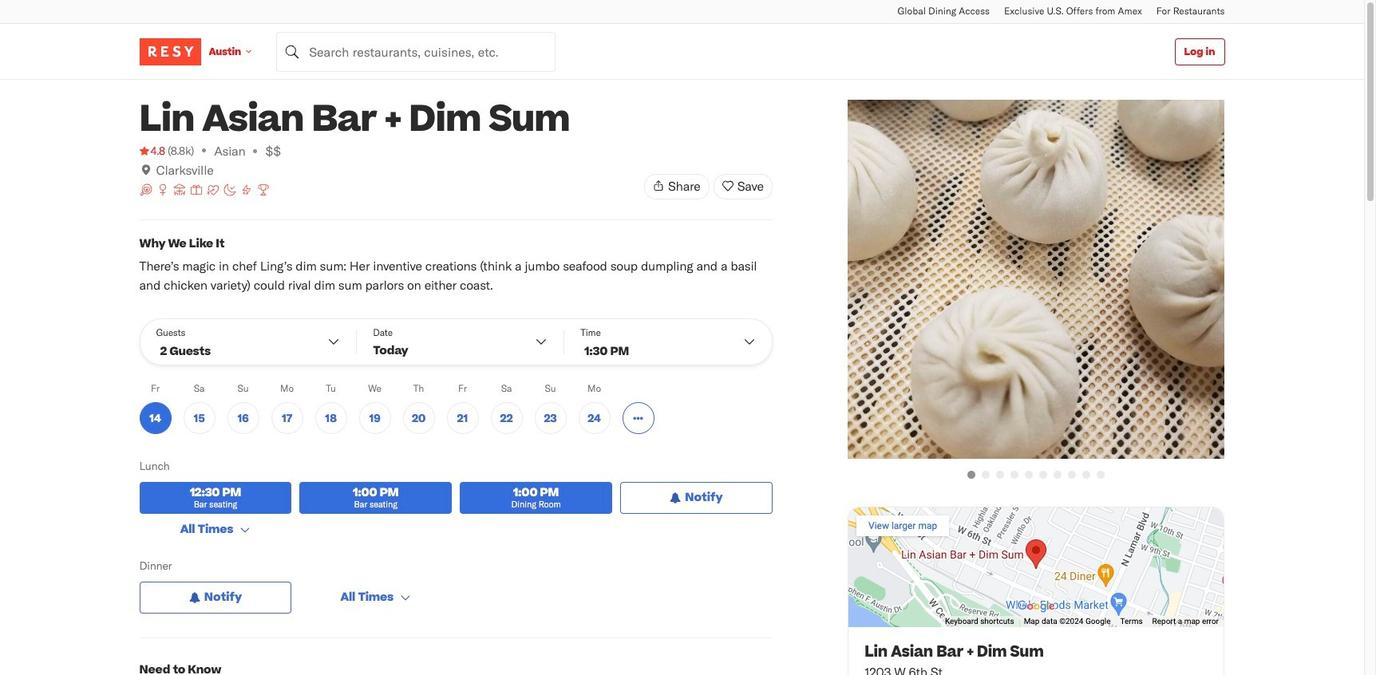 Task type: describe. For each thing, give the bounding box(es) containing it.
4.8 out of 5 stars image
[[139, 143, 165, 159]]



Task type: locate. For each thing, give the bounding box(es) containing it.
Search restaurants, cuisines, etc. text field
[[276, 32, 556, 71]]

None field
[[276, 32, 556, 71]]



